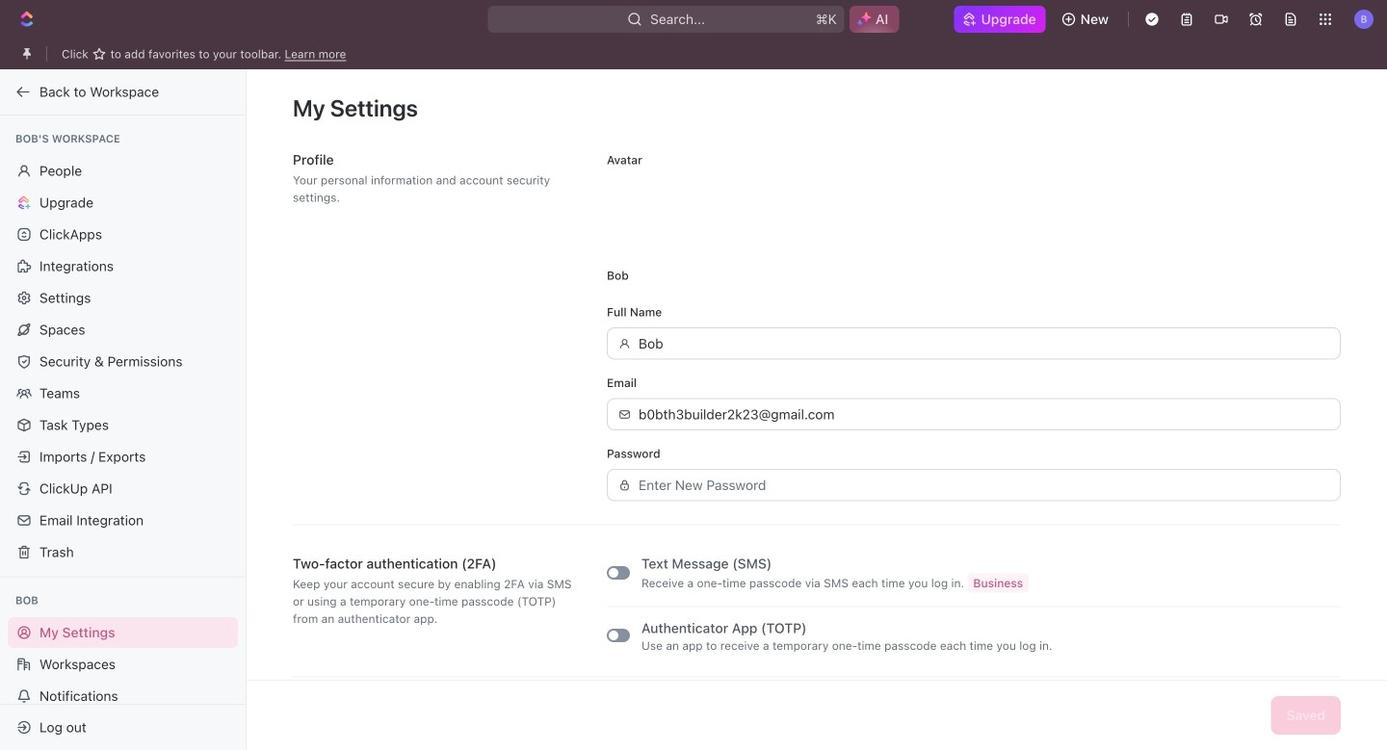 Task type: locate. For each thing, give the bounding box(es) containing it.
Enter New Password text field
[[639, 470, 1329, 500]]

list box
[[607, 709, 1341, 739]]

Enter Username text field
[[639, 329, 1329, 359]]

Enter Email text field
[[639, 399, 1329, 430]]



Task type: describe. For each thing, give the bounding box(es) containing it.
available on business plans or higher element
[[968, 574, 1029, 593]]



Task type: vqa. For each thing, say whether or not it's contained in the screenshot.
"Enter Username" text box
yes



